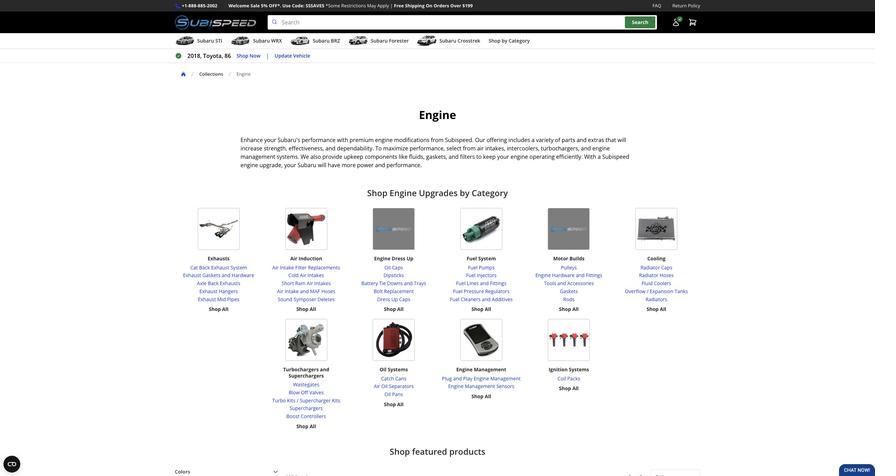 Task type: locate. For each thing, give the bounding box(es) containing it.
back down the exhaust gaskets and hardware link
[[208, 280, 219, 287]]

1 vertical spatial from
[[463, 145, 476, 152]]

0 horizontal spatial |
[[266, 52, 269, 60]]

modifications
[[394, 136, 430, 144]]

subaru for subaru sti
[[197, 37, 214, 44]]

fittings up accessories on the right of the page
[[586, 272, 603, 279]]

exhausts up cat back exhaust system link
[[208, 256, 230, 262]]

1 vertical spatial intake
[[285, 288, 299, 295]]

shop inside turbochargers and superchargers wastegates blow off valves turbo kits / supercharger kits superchargers boost controllers shop all
[[297, 424, 309, 430]]

cooling radiator caps radiator hoses fluid coolers overflow / expansion tanks radiators shop all
[[625, 256, 688, 313]]

intake up the cold
[[280, 264, 294, 271]]

policy
[[689, 2, 701, 9]]

engine management image image
[[461, 320, 503, 362]]

dress
[[392, 256, 406, 262], [377, 296, 390, 303]]

0 vertical spatial hoses
[[660, 272, 674, 279]]

1 vertical spatial fittings
[[490, 280, 507, 287]]

shop inside dropdown button
[[489, 37, 501, 44]]

kits right supercharger
[[332, 398, 340, 404]]

subaru for subaru wrx
[[253, 37, 270, 44]]

subaru left "forester"
[[371, 37, 388, 44]]

sssave5
[[306, 2, 325, 9]]

all down engine management sensors link
[[485, 394, 491, 400]]

subaru sti button
[[175, 35, 222, 49]]

shop down engine management sensors link
[[472, 394, 484, 400]]

management down plug and play engine management link
[[465, 384, 495, 390]]

0 vertical spatial a
[[532, 136, 535, 144]]

1 vertical spatial gaskets
[[560, 288, 578, 295]]

2 vertical spatial your
[[284, 162, 296, 169]]

air oil separators link
[[374, 383, 414, 391]]

subaru down we
[[298, 162, 317, 169]]

now
[[250, 52, 261, 59]]

our
[[475, 136, 485, 144]]

subaru brz button
[[291, 35, 340, 49]]

apply
[[378, 2, 389, 9]]

subaru for subaru forester
[[371, 37, 388, 44]]

shop all link
[[209, 306, 229, 314], [297, 306, 316, 314], [384, 306, 404, 314], [472, 306, 491, 314], [559, 306, 579, 314], [647, 306, 667, 314], [559, 385, 579, 393], [472, 393, 491, 401], [384, 401, 404, 409], [297, 423, 316, 431]]

subaru left the sti
[[197, 37, 214, 44]]

0 vertical spatial gaskets
[[203, 272, 221, 279]]

0 vertical spatial fittings
[[586, 272, 603, 279]]

shipping
[[405, 2, 425, 9]]

axle back exhausts link
[[183, 280, 254, 288]]

hangers
[[219, 288, 238, 295]]

variety
[[536, 136, 554, 144]]

hoses up deletes
[[322, 288, 336, 295]]

with
[[337, 136, 348, 144]]

air inside oil systems catch cans air oil separators oil pans shop all
[[374, 384, 380, 390]]

intercoolers,
[[507, 145, 540, 152]]

all down pans
[[398, 402, 404, 408]]

shop all link down exhaust mid pipes link
[[209, 306, 229, 314]]

1 horizontal spatial |
[[391, 2, 393, 9]]

shop right crosstrek
[[489, 37, 501, 44]]

oil systems image image
[[373, 320, 415, 362]]

5%
[[261, 2, 268, 9]]

engine down performance.
[[390, 187, 417, 199]]

|
[[391, 2, 393, 9], [266, 52, 269, 60]]

button image
[[672, 18, 680, 27]]

subaru forester
[[371, 37, 409, 44]]

a subaru forester thumbnail image image
[[349, 36, 368, 46]]

engine up tools
[[536, 272, 551, 279]]

and up provide
[[326, 145, 336, 152]]

2 hardware from the left
[[552, 272, 575, 279]]

search button
[[625, 17, 656, 28]]

1 kits from the left
[[287, 398, 296, 404]]

systems up the packs
[[569, 367, 589, 373]]

hoses inside the air induction air intake filter replacements cold air intakes short ram air intakes air intake and maf hoses sound symposer deletes shop all
[[322, 288, 336, 295]]

welcome sale 5% off*. use code: sssave5
[[229, 2, 325, 9]]

1 horizontal spatial up
[[407, 256, 414, 262]]

system up the exhaust gaskets and hardware link
[[231, 264, 247, 271]]

fuel system image image
[[461, 208, 503, 250]]

all inside oil systems catch cans air oil separators oil pans shop all
[[398, 402, 404, 408]]

and down components
[[375, 162, 385, 169]]

hardware up hangers
[[232, 272, 254, 279]]

shop by category button
[[489, 35, 530, 49]]

all down fuel cleaners and additives link
[[485, 306, 491, 313]]

ignition systems coil packs shop all
[[549, 367, 589, 392]]

shop all link down radiators link
[[647, 306, 667, 314]]

superchargers down turbo kits / supercharger kits link
[[290, 406, 323, 412]]

fluid
[[642, 280, 653, 287]]

2018, toyota, 86
[[188, 52, 231, 60]]

1 horizontal spatial by
[[502, 37, 508, 44]]

0 vertical spatial radiator
[[641, 264, 660, 271]]

all down dress up caps link
[[398, 306, 404, 313]]

0 horizontal spatial by
[[460, 187, 470, 199]]

1 horizontal spatial hoses
[[660, 272, 674, 279]]

coil
[[558, 376, 566, 382]]

all down controllers
[[310, 424, 316, 430]]

symposer
[[294, 296, 317, 303]]

1 horizontal spatial system
[[479, 256, 496, 262]]

all down the mid
[[222, 306, 229, 313]]

0 vertical spatial from
[[431, 136, 444, 144]]

also
[[311, 153, 321, 161]]

exhausts up hangers
[[220, 280, 240, 287]]

update
[[275, 52, 292, 59]]

subaru left brz
[[313, 37, 330, 44]]

pipes
[[227, 296, 240, 303]]

induction
[[299, 256, 322, 262]]

0 horizontal spatial your
[[264, 136, 276, 144]]

engine hardware and fittings link
[[536, 272, 603, 280]]

dress up caps link
[[362, 296, 426, 304]]

and inside engine management plug and play engine management engine management sensors shop all
[[453, 376, 462, 382]]

update vehicle button
[[275, 52, 310, 60]]

kits down blow at the left
[[287, 398, 296, 404]]

system
[[479, 256, 496, 262], [231, 264, 247, 271]]

1 vertical spatial hoses
[[322, 288, 336, 295]]

1 vertical spatial dress
[[377, 296, 390, 303]]

1 vertical spatial exhausts
[[220, 280, 240, 287]]

1 vertical spatial |
[[266, 52, 269, 60]]

1 horizontal spatial fittings
[[586, 272, 603, 279]]

0 vertical spatial back
[[199, 264, 210, 271]]

shop all link down oil pans link
[[384, 401, 404, 409]]

back right cat at the bottom of page
[[199, 264, 210, 271]]

and down short ram air intakes 'link'
[[300, 288, 309, 295]]

engine down the management
[[241, 162, 258, 169]]

shop inside oil systems catch cans air oil separators oil pans shop all
[[384, 402, 396, 408]]

back
[[199, 264, 210, 271], [208, 280, 219, 287]]

0 horizontal spatial kits
[[287, 398, 296, 404]]

fuel pressure regulators link
[[450, 288, 513, 296]]

1 systems from the left
[[388, 367, 408, 373]]

0 vertical spatial intake
[[280, 264, 294, 271]]

superchargers
[[289, 373, 324, 380], [290, 406, 323, 412]]

collections link
[[199, 71, 229, 77], [199, 71, 223, 77]]

shop down symposer
[[297, 306, 309, 313]]

shop all link down fuel cleaners and additives link
[[472, 306, 491, 314]]

exhaust down axle
[[200, 288, 218, 295]]

hoses up coolers
[[660, 272, 674, 279]]

air down catch cans link
[[374, 384, 380, 390]]

return policy
[[673, 2, 701, 9]]

air up sound
[[277, 288, 284, 295]]

oil down catch
[[382, 384, 388, 390]]

air down filter on the left bottom
[[300, 272, 306, 279]]

shop down exhaust mid pipes link
[[209, 306, 221, 313]]

systems inside oil systems catch cans air oil separators oil pans shop all
[[388, 367, 408, 373]]

expansion
[[650, 288, 674, 295]]

gaskets down tools and accessories link
[[560, 288, 578, 295]]

hoses inside cooling radiator caps radiator hoses fluid coolers overflow / expansion tanks radiators shop all
[[660, 272, 674, 279]]

subaru crosstrek
[[440, 37, 481, 44]]

0 horizontal spatial hoses
[[322, 288, 336, 295]]

1 horizontal spatial will
[[618, 136, 627, 144]]

dependability.
[[337, 145, 374, 152]]

1 vertical spatial will
[[318, 162, 327, 169]]

shop all link down engine management sensors link
[[472, 393, 491, 401]]

motor builds pulleys engine hardware and fittings tools and accessories gaskets rods shop all
[[536, 256, 603, 313]]

shop all link for replacements
[[297, 306, 316, 314]]

1 horizontal spatial a
[[598, 153, 601, 161]]

and
[[577, 136, 587, 144], [326, 145, 336, 152], [581, 145, 591, 152], [449, 153, 459, 161], [375, 162, 385, 169], [222, 272, 231, 279], [576, 272, 585, 279], [404, 280, 413, 287], [480, 280, 489, 287], [558, 280, 566, 287], [300, 288, 309, 295], [482, 296, 491, 303], [320, 367, 329, 373], [453, 376, 462, 382]]

blow off valves link
[[272, 389, 340, 397]]

0 horizontal spatial system
[[231, 264, 247, 271]]

shop inside engine management plug and play engine management engine management sensors shop all
[[472, 394, 484, 400]]

shop all link for oil
[[384, 401, 404, 409]]

1 horizontal spatial gaskets
[[560, 288, 578, 295]]

engine dress up oil caps dipsticks battery tie downs and trays bolt replacement dress up caps shop all
[[362, 256, 426, 313]]

0 horizontal spatial up
[[392, 296, 398, 303]]

shop inside exhausts cat back exhaust system exhaust gaskets and hardware axle back exhausts exhaust hangers exhaust mid pipes shop all
[[209, 306, 221, 313]]

wastegates
[[293, 382, 320, 388]]

1 vertical spatial your
[[498, 153, 509, 161]]

1 horizontal spatial from
[[463, 145, 476, 152]]

888-
[[189, 2, 198, 9]]

subaru inside enhance your subaru's performance with premium engine modifications from subispeed. our offering includes a variety of parts and extras that will increase strength, effectiveness, and dependability. to maximize performance, select from air intakes, intercoolers, turbochargers, and engine management systems. we also provide upkeep components like fluids, gaskets, and filters to keep your engine operating efficiently. with a subispeed engine upgrade, your subaru will have more power and performance.
[[298, 162, 317, 169]]

engine down the intercoolers,
[[511, 153, 528, 161]]

/ inside turbochargers and superchargers wastegates blow off valves turbo kits / supercharger kits superchargers boost controllers shop all
[[297, 398, 299, 404]]

management up plug and play engine management link
[[474, 367, 507, 373]]

your down systems.
[[284, 162, 296, 169]]

shop all link down the coil packs link
[[559, 385, 579, 393]]

up up oil caps link
[[407, 256, 414, 262]]

shop inside fuel system fuel pumps fuel injectors fuel lines and fittings fuel pressure regulators fuel cleaners and additives shop all
[[472, 306, 484, 313]]

sti
[[216, 37, 222, 44]]

offering
[[487, 136, 507, 144]]

caps inside cooling radiator caps radiator hoses fluid coolers overflow / expansion tanks radiators shop all
[[662, 264, 673, 271]]

2 horizontal spatial your
[[498, 153, 509, 161]]

0 vertical spatial up
[[407, 256, 414, 262]]

1 hardware from the left
[[232, 272, 254, 279]]

and left play
[[453, 376, 462, 382]]

a left variety
[[532, 136, 535, 144]]

0 horizontal spatial systems
[[388, 367, 408, 373]]

a subaru brz thumbnail image image
[[291, 36, 310, 46]]

0 horizontal spatial fittings
[[490, 280, 507, 287]]

1 vertical spatial system
[[231, 264, 247, 271]]

all inside cooling radiator caps radiator hoses fluid coolers overflow / expansion tanks radiators shop all
[[660, 306, 667, 313]]

2 vertical spatial management
[[465, 384, 495, 390]]

1 horizontal spatial systems
[[569, 367, 589, 373]]

1 vertical spatial radiator
[[640, 272, 659, 279]]

0 vertical spatial by
[[502, 37, 508, 44]]

maximize
[[384, 145, 408, 152]]

ignition systems image image
[[548, 320, 590, 362]]

search input field
[[268, 15, 657, 30]]

shop
[[489, 37, 501, 44], [237, 52, 249, 59], [367, 187, 388, 199], [209, 306, 221, 313], [297, 306, 309, 313], [384, 306, 396, 313], [472, 306, 484, 313], [559, 306, 571, 313], [647, 306, 659, 313], [559, 386, 571, 392], [472, 394, 484, 400], [384, 402, 396, 408], [297, 424, 309, 430], [390, 446, 410, 458]]

shop down boost controllers link
[[297, 424, 309, 430]]

systems inside ignition systems coil packs shop all
[[569, 367, 589, 373]]

category inside dropdown button
[[509, 37, 530, 44]]

that
[[606, 136, 617, 144]]

short
[[282, 280, 294, 287]]

ignition
[[549, 367, 568, 373]]

systems for packs
[[569, 367, 589, 373]]

radiator caps link
[[625, 264, 688, 272]]

mid
[[217, 296, 226, 303]]

shop inside engine dress up oil caps dipsticks battery tie downs and trays bolt replacement dress up caps shop all
[[384, 306, 396, 313]]

tools and accessories link
[[536, 280, 603, 288]]

gaskets,
[[427, 153, 448, 161]]

fittings up regulators on the bottom right
[[490, 280, 507, 287]]

radiator up fluid
[[640, 272, 659, 279]]

oil down air oil separators link on the left bottom of the page
[[385, 392, 391, 398]]

1 horizontal spatial dress
[[392, 256, 406, 262]]

0 horizontal spatial dress
[[377, 296, 390, 303]]

category
[[509, 37, 530, 44], [472, 187, 508, 199]]

intakes up maf
[[315, 280, 331, 287]]

0 horizontal spatial gaskets
[[203, 272, 221, 279]]

1 vertical spatial category
[[472, 187, 508, 199]]

dress down bolt
[[377, 296, 390, 303]]

fittings inside motor builds pulleys engine hardware and fittings tools and accessories gaskets rods shop all
[[586, 272, 603, 279]]

2 systems from the left
[[569, 367, 589, 373]]

1 horizontal spatial hardware
[[552, 272, 575, 279]]

shop all link for and
[[559, 306, 579, 314]]

| left free
[[391, 2, 393, 9]]

caps
[[392, 264, 403, 271], [662, 264, 673, 271], [399, 296, 411, 303]]

shop all link down rods link
[[559, 306, 579, 314]]

0 horizontal spatial hardware
[[232, 272, 254, 279]]

shop left now
[[237, 52, 249, 59]]

fuel up fuel injectors link
[[468, 264, 478, 271]]

1 vertical spatial up
[[392, 296, 398, 303]]

all inside motor builds pulleys engine hardware and fittings tools and accessories gaskets rods shop all
[[573, 306, 579, 313]]

upgrade,
[[260, 162, 283, 169]]

shop inside 'link'
[[237, 52, 249, 59]]

1 horizontal spatial category
[[509, 37, 530, 44]]

air
[[290, 256, 298, 262], [272, 264, 279, 271], [300, 272, 306, 279], [307, 280, 313, 287], [277, 288, 284, 295], [374, 384, 380, 390]]

oil caps link
[[362, 264, 426, 272]]

/ right the home icon
[[192, 70, 194, 78]]

0 vertical spatial superchargers
[[289, 373, 324, 380]]

gaskets down cat back exhaust system link
[[203, 272, 221, 279]]

exhaust
[[211, 264, 229, 271], [183, 272, 201, 279], [200, 288, 218, 295], [198, 296, 216, 303]]

0 horizontal spatial a
[[532, 136, 535, 144]]

0 vertical spatial system
[[479, 256, 496, 262]]

from up filters
[[463, 145, 476, 152]]

1 horizontal spatial kits
[[332, 398, 340, 404]]

and down cat back exhaust system link
[[222, 272, 231, 279]]

and down select
[[449, 153, 459, 161]]

radiators
[[646, 296, 668, 303]]

pans
[[392, 392, 403, 398]]

/ inside cooling radiator caps radiator hoses fluid coolers overflow / expansion tanks radiators shop all
[[647, 288, 649, 295]]

engine down plug
[[449, 384, 464, 390]]

engine up play
[[457, 367, 473, 373]]

intakes down replacements
[[308, 272, 324, 279]]

all inside turbochargers and superchargers wastegates blow off valves turbo kits / supercharger kits superchargers boost controllers shop all
[[310, 424, 316, 430]]

hardware down pulleys link
[[552, 272, 575, 279]]

0 horizontal spatial from
[[431, 136, 444, 144]]

/ down blow at the left
[[297, 398, 299, 404]]

effectiveness,
[[289, 145, 324, 152]]

all down radiators link
[[660, 306, 667, 313]]

subaru
[[197, 37, 214, 44], [253, 37, 270, 44], [313, 37, 330, 44], [371, 37, 388, 44], [440, 37, 457, 44], [298, 162, 317, 169]]

subispeed logo image
[[175, 15, 256, 30]]

0 vertical spatial your
[[264, 136, 276, 144]]

shop engine upgrades by category
[[367, 187, 508, 199]]

cold
[[289, 272, 299, 279]]

motor builds image image
[[548, 208, 590, 250]]

your down intakes, at the right of the page
[[498, 153, 509, 161]]

and down engine hardware and fittings link
[[558, 280, 566, 287]]

0 vertical spatial category
[[509, 37, 530, 44]]

subaru for subaru brz
[[313, 37, 330, 44]]

and right the turbochargers
[[320, 367, 329, 373]]

| right now
[[266, 52, 269, 60]]

shop down radiators link
[[647, 306, 659, 313]]

shop down the coil packs link
[[559, 386, 571, 392]]

and left trays
[[404, 280, 413, 287]]

performance
[[302, 136, 336, 144]]

shop all link down dress up caps link
[[384, 306, 404, 314]]

kits
[[287, 398, 296, 404], [332, 398, 340, 404]]

and inside the air induction air intake filter replacements cold air intakes short ram air intakes air intake and maf hoses sound symposer deletes shop all
[[300, 288, 309, 295]]

86
[[225, 52, 231, 60]]

1 vertical spatial management
[[491, 376, 521, 382]]

radiator up radiator hoses link
[[641, 264, 660, 271]]

operating
[[530, 153, 555, 161]]



Task type: vqa. For each thing, say whether or not it's contained in the screenshot.
SYSTEMS within the THE IGNITION SYSTEMS COIL PACKS SHOP ALL
yes



Task type: describe. For each thing, give the bounding box(es) containing it.
1 vertical spatial back
[[208, 280, 219, 287]]

shop all link for injectors
[[472, 306, 491, 314]]

bolt
[[374, 288, 383, 295]]

collections
[[199, 71, 223, 77]]

vehicle
[[293, 52, 310, 59]]

and up accessories on the right of the page
[[576, 272, 585, 279]]

premium
[[350, 136, 374, 144]]

oil pans link
[[374, 391, 414, 399]]

dipsticks link
[[362, 272, 426, 280]]

replacement
[[384, 288, 414, 295]]

tools
[[544, 280, 556, 287]]

all inside fuel system fuel pumps fuel injectors fuel lines and fittings fuel pressure regulators fuel cleaners and additives shop all
[[485, 306, 491, 313]]

shop all link for dipsticks
[[384, 306, 404, 314]]

system inside exhausts cat back exhaust system exhaust gaskets and hardware axle back exhausts exhaust hangers exhaust mid pipes shop all
[[231, 264, 247, 271]]

fuel up "lines"
[[466, 272, 476, 279]]

/ left 'engine' link
[[229, 70, 231, 78]]

0 horizontal spatial will
[[318, 162, 327, 169]]

all inside exhausts cat back exhaust system exhaust gaskets and hardware axle back exhausts exhaust hangers exhaust mid pipes shop all
[[222, 306, 229, 313]]

strength,
[[264, 145, 287, 152]]

controllers
[[301, 414, 326, 420]]

and inside exhausts cat back exhaust system exhaust gaskets and hardware axle back exhausts exhaust hangers exhaust mid pipes shop all
[[222, 272, 231, 279]]

air
[[477, 145, 484, 152]]

1 vertical spatial by
[[460, 187, 470, 199]]

and down fuel pressure regulators link
[[482, 296, 491, 303]]

more
[[342, 162, 356, 169]]

a subaru wrx thumbnail image image
[[231, 36, 250, 46]]

$199
[[463, 2, 473, 9]]

and right parts
[[577, 136, 587, 144]]

intakes,
[[486, 145, 506, 152]]

fuel up the fuel pumps 'link'
[[467, 256, 477, 262]]

deletes
[[318, 296, 335, 303]]

like
[[399, 153, 408, 161]]

shop inside cooling radiator caps radiator hoses fluid coolers overflow / expansion tanks radiators shop all
[[647, 306, 659, 313]]

engine dress up image image
[[373, 208, 415, 250]]

shop left featured
[[390, 446, 410, 458]]

engine link
[[237, 71, 256, 77]]

fuel cleaners and additives link
[[450, 296, 513, 304]]

rods
[[564, 296, 575, 303]]

return
[[673, 2, 687, 9]]

air left filter on the left bottom
[[272, 264, 279, 271]]

exhaust hangers link
[[183, 288, 254, 296]]

engine management plug and play engine management engine management sensors shop all
[[442, 367, 521, 400]]

fuel pumps link
[[450, 264, 513, 272]]

fuel lines and fittings link
[[450, 280, 513, 288]]

exhaust up the exhaust gaskets and hardware link
[[211, 264, 229, 271]]

turbo
[[272, 398, 286, 404]]

subaru sti
[[197, 37, 222, 44]]

0 vertical spatial dress
[[392, 256, 406, 262]]

1 vertical spatial superchargers
[[290, 406, 323, 412]]

toyota,
[[203, 52, 223, 60]]

all inside engine management plug and play engine management engine management sensors shop all
[[485, 394, 491, 400]]

0 vertical spatial management
[[474, 367, 507, 373]]

open widget image
[[3, 457, 20, 473]]

pumps
[[479, 264, 495, 271]]

oil systems catch cans air oil separators oil pans shop all
[[374, 367, 414, 408]]

exhausts cat back exhaust system exhaust gaskets and hardware axle back exhausts exhaust hangers exhaust mid pipes shop all
[[183, 256, 254, 313]]

0 vertical spatial |
[[391, 2, 393, 9]]

fuel left cleaners on the right bottom of page
[[450, 296, 460, 303]]

we
[[301, 153, 309, 161]]

replacements
[[308, 264, 340, 271]]

885-
[[198, 2, 207, 9]]

and inside engine dress up oil caps dipsticks battery tie downs and trays bolt replacement dress up caps shop all
[[404, 280, 413, 287]]

cooling image image
[[636, 208, 678, 250]]

1 horizontal spatial your
[[284, 162, 296, 169]]

to
[[477, 153, 482, 161]]

exhausts image image
[[198, 208, 240, 250]]

engine up engine management sensors link
[[474, 376, 489, 382]]

+1-
[[182, 2, 189, 9]]

crosstrek
[[458, 37, 481, 44]]

shop inside ignition systems coil packs shop all
[[559, 386, 571, 392]]

all inside engine dress up oil caps dipsticks battery tie downs and trays bolt replacement dress up caps shop all
[[398, 306, 404, 313]]

and inside turbochargers and superchargers wastegates blow off valves turbo kits / supercharger kits superchargers boost controllers shop all
[[320, 367, 329, 373]]

all inside the air induction air intake filter replacements cold air intakes short ram air intakes air intake and maf hoses sound symposer deletes shop all
[[310, 306, 316, 313]]

2018,
[[188, 52, 202, 60]]

shop all link for exhaust
[[209, 306, 229, 314]]

systems for cans
[[388, 367, 408, 373]]

caps down 'replacement'
[[399, 296, 411, 303]]

coolers
[[654, 280, 672, 287]]

0 horizontal spatial category
[[472, 187, 508, 199]]

tie
[[379, 280, 386, 287]]

performance,
[[410, 145, 445, 152]]

short ram air intakes link
[[272, 280, 340, 288]]

system inside fuel system fuel pumps fuel injectors fuel lines and fittings fuel pressure regulators fuel cleaners and additives shop all
[[479, 256, 496, 262]]

hardware inside exhausts cat back exhaust system exhaust gaskets and hardware axle back exhausts exhaust hangers exhaust mid pipes shop all
[[232, 272, 254, 279]]

subaru for subaru crosstrek
[[440, 37, 457, 44]]

enhance
[[241, 136, 263, 144]]

air intake and maf hoses link
[[272, 288, 340, 296]]

caps up the dipsticks
[[392, 264, 403, 271]]

boost controllers link
[[272, 413, 340, 421]]

shop inside the air induction air intake filter replacements cold air intakes short ram air intakes air intake and maf hoses sound symposer deletes shop all
[[297, 306, 309, 313]]

turbo kits / supercharger kits link
[[272, 397, 340, 405]]

subaru wrx
[[253, 37, 282, 44]]

cans
[[396, 376, 407, 382]]

turbochargers,
[[541, 145, 580, 152]]

lines
[[467, 280, 479, 287]]

fittings inside fuel system fuel pumps fuel injectors fuel lines and fittings fuel pressure regulators fuel cleaners and additives shop all
[[490, 280, 507, 287]]

on
[[426, 2, 433, 9]]

+1-888-885-2002 link
[[182, 2, 218, 9]]

gaskets inside exhausts cat back exhaust system exhaust gaskets and hardware axle back exhausts exhaust hangers exhaust mid pipes shop all
[[203, 272, 221, 279]]

packs
[[568, 376, 581, 382]]

1 vertical spatial intakes
[[315, 280, 331, 287]]

return policy link
[[673, 2, 701, 9]]

oil up catch
[[380, 367, 387, 373]]

radiator hoses link
[[625, 272, 688, 280]]

ram
[[295, 280, 306, 287]]

wastegates link
[[272, 381, 340, 389]]

turbochargers and superchargers image image
[[285, 320, 327, 362]]

home image
[[181, 71, 186, 77]]

enhance your subaru's performance with premium engine modifications from subispeed. our offering includes a variety of parts and extras that will increase strength, effectiveness, and dependability. to maximize performance, select from air intakes, intercoolers, turbochargers, and engine management systems. we also provide upkeep components like fluids, gaskets, and filters to keep your engine operating efficiently. with a subispeed engine upgrade, your subaru will have more power and performance.
[[241, 136, 630, 169]]

exhaust down exhaust hangers link
[[198, 296, 216, 303]]

engine inside motor builds pulleys engine hardware and fittings tools and accessories gaskets rods shop all
[[536, 272, 551, 279]]

oil inside engine dress up oil caps dipsticks battery tie downs and trays bolt replacement dress up caps shop all
[[385, 264, 391, 271]]

axle
[[197, 280, 207, 287]]

engine inside engine dress up oil caps dipsticks battery tie downs and trays bolt replacement dress up caps shop all
[[374, 256, 391, 262]]

and down fuel injectors link
[[480, 280, 489, 287]]

0 vertical spatial intakes
[[308, 272, 324, 279]]

shop all link for engine
[[472, 393, 491, 401]]

injectors
[[477, 272, 497, 279]]

exhaust down cat at the bottom of page
[[183, 272, 201, 279]]

shop all link for off
[[297, 423, 316, 431]]

upgrades
[[419, 187, 458, 199]]

gaskets inside motor builds pulleys engine hardware and fittings tools and accessories gaskets rods shop all
[[560, 288, 578, 295]]

engine down extras in the top right of the page
[[593, 145, 610, 152]]

fuel up cleaners on the right bottom of page
[[453, 288, 463, 295]]

valves
[[310, 390, 324, 396]]

shop all link for all
[[559, 385, 579, 393]]

blow
[[289, 390, 300, 396]]

1 vertical spatial a
[[598, 153, 601, 161]]

filter
[[295, 264, 307, 271]]

Select... button
[[651, 470, 701, 477]]

fuel left "lines"
[[456, 280, 466, 287]]

hardware inside motor builds pulleys engine hardware and fittings tools and accessories gaskets rods shop all
[[552, 272, 575, 279]]

shop down power
[[367, 187, 388, 199]]

cooling
[[648, 256, 666, 262]]

upkeep
[[344, 153, 363, 161]]

superchargers link
[[272, 405, 340, 413]]

includes
[[509, 136, 530, 144]]

0 vertical spatial exhausts
[[208, 256, 230, 262]]

faq link
[[653, 2, 662, 9]]

a subaru crosstrek thumbnail image image
[[417, 36, 437, 46]]

*some restrictions may apply | free shipping on orders over $199
[[326, 2, 473, 9]]

air induction image image
[[285, 208, 327, 250]]

air induction air intake filter replacements cold air intakes short ram air intakes air intake and maf hoses sound symposer deletes shop all
[[272, 256, 340, 313]]

0 vertical spatial will
[[618, 136, 627, 144]]

air up filter on the left bottom
[[290, 256, 298, 262]]

cat
[[190, 264, 198, 271]]

air down 'cold air intakes' link on the left bottom of the page
[[307, 280, 313, 287]]

+1-888-885-2002
[[182, 2, 218, 9]]

2 kits from the left
[[332, 398, 340, 404]]

efficiently.
[[557, 153, 583, 161]]

over
[[451, 2, 462, 9]]

update vehicle
[[275, 52, 310, 59]]

shop inside motor builds pulleys engine hardware and fittings tools and accessories gaskets rods shop all
[[559, 306, 571, 313]]

all inside ignition systems coil packs shop all
[[573, 386, 579, 392]]

*some
[[326, 2, 340, 9]]

shop all link for fluid
[[647, 306, 667, 314]]

play
[[463, 376, 473, 382]]

featured
[[412, 446, 447, 458]]

products
[[450, 446, 486, 458]]

a subaru sti thumbnail image image
[[175, 36, 195, 46]]

fuel injectors link
[[450, 272, 513, 280]]

and up with
[[581, 145, 591, 152]]

engine down shop now 'link'
[[237, 71, 251, 77]]

shop featured products
[[390, 446, 486, 458]]

engine up to
[[375, 136, 393, 144]]

by inside dropdown button
[[502, 37, 508, 44]]

to
[[376, 145, 382, 152]]

accessories
[[568, 280, 594, 287]]

engine up subispeed.
[[419, 107, 456, 122]]



